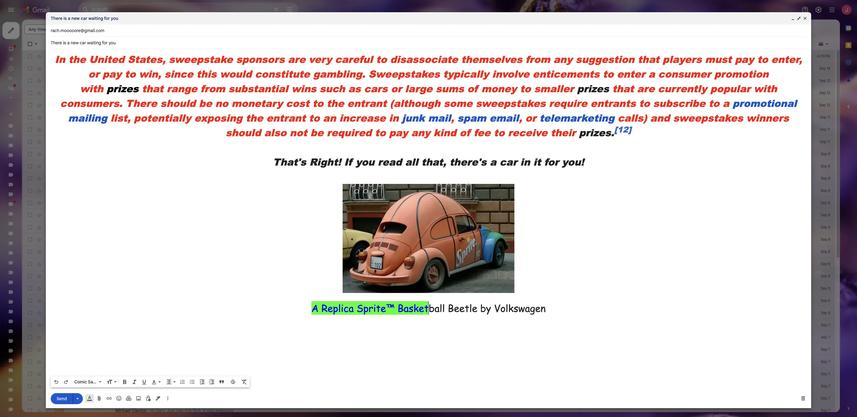 Task type: vqa. For each thing, say whether or not it's contained in the screenshot.
Show in label list
no



Task type: locate. For each thing, give the bounding box(es) containing it.
8 for first sep 8 row from the bottom of the main content containing has attachment
[[828, 311, 830, 315]]

0 horizontal spatial are
[[268, 53, 274, 59]]

the avril lavigne replacement conspiracy theory is a conspiracy theory stating that canadian singer avril lavigne died in 2003, shortly after the release of her link
[[116, 212, 802, 218]]

1 vertical spatial waiting
[[152, 53, 166, 59]]

not important switch inside "lenarty [lɛˈnartɨ] (german: lehnarten; historical variants lenharten, lenahrdten) is a village in the administrative district of gmina olecko, within olecko cou" row
[[45, 188, 51, 194]]

not important switch for first sep 8 row from the bottom of the main content containing has attachment
[[45, 310, 51, 316]]

2 not important switch from the top
[[45, 65, 51, 72]]

car inside row
[[145, 53, 151, 59]]

northwestern,
[[290, 164, 318, 169]]

1 vertical spatial central
[[251, 176, 265, 181]]

0 horizontal spatial disassociate
[[304, 53, 328, 59]]

1 horizontal spatial win,
[[472, 53, 480, 59]]

the right (vfl),
[[310, 225, 316, 230]]

1 season from the left
[[178, 225, 192, 230]]

i left hope
[[178, 274, 179, 279]]

2016,
[[178, 200, 188, 206]]

themselves up the appreciate at the top left of page
[[330, 53, 352, 59]]

the for the panic of 1873 was a financial crisis that triggered an economic depression in europe and north america that lasted from 1873 to 1877 or 1879 in france and i
[[174, 286, 181, 291]]

not important switch inside middle ages and early modern period[edit] elements of cultural unity for northwestern, southwestern and central europe were catholicism and latin. however easte row
[[45, 163, 51, 169]]

1 horizontal spatial ,
[[519, 111, 522, 125]]

8 inside on 27 july 2016, kristensen was signed to a-league side brisbane roar.[9] on 19 march 2017, against adelaide united with late drama, brisbane's goalkeeper, mich row
[[828, 201, 830, 205]]

1 horizontal spatial conspiracy
[[318, 212, 339, 218]]

to down wins on the top
[[313, 96, 323, 110]]

0 vertical spatial win,
[[472, 53, 480, 59]]

sep 8 for the panic of 1873 was a financial crisis that triggered an economic depression in europe and north america that lasted from 1873 to 1877 or 1879 in france and i row
[[821, 286, 830, 291]]

11
[[828, 115, 830, 120], [828, 127, 830, 132], [828, 139, 830, 144]]

europe left were at the top of the page
[[371, 164, 384, 169]]

8 for "lenarty [lɛˈnartɨ] (german: lehnarten; historical variants lenharten, lenahrdten) is a village in the administrative district of gmina olecko, within olecko cou" row
[[828, 188, 830, 193]]

quote ‪(⌘⇧9)‬ image
[[219, 379, 225, 385]]

8 for second sep 8 row from the bottom
[[828, 262, 830, 266]]

to up calls)
[[639, 96, 650, 110]]

the essence gem is the most powerful stone in all of chartem row
[[22, 295, 835, 307]]

2 12 from the top
[[827, 90, 830, 95]]

7 not important switch from the top
[[45, 127, 51, 133]]

8 for the 1982 vfl season was the 86th season of the victorian football league (vfl), the highest level senior australian rules football competition in victoria. the row at the bottom
[[828, 225, 830, 230]]

sep inside on 27 july 2016, kristensen was signed to a-league side brisbane roar.[9] on 19 march 2017, against adelaide united with late drama, brisbane's goalkeeper, mich row
[[821, 201, 827, 205]]

7 7 from the top
[[828, 396, 830, 401]]

0 horizontal spatial states,
[[128, 52, 166, 66]]

sprite™️
[[357, 301, 395, 315]]

lehnarten;
[[188, 188, 209, 194]]

minimize image
[[791, 16, 795, 21]]

comic sans ms option
[[73, 379, 105, 385]]

navigation
[[0, 20, 73, 417]]

Subject field
[[51, 40, 806, 46]]

0 horizontal spatial ,
[[451, 111, 454, 125]]

0 horizontal spatial waiting
[[88, 16, 103, 21]]

8 inside poland,[a] officially the republic of poland,[b] is a country in central europe. it is divided into 16 administrative provinces called voivodeships, covering an row
[[828, 176, 830, 181]]

hi left mike,
[[161, 274, 165, 279]]

3 sep 11 from the top
[[820, 139, 830, 144]]

with inside in the united states, sweepstake sponsors are very careful to disassociate themselves from any suggestion that players must pay to enter, or pay to win, since this would constitute gambling. sweepstakes typically involve enticements to enter a consumer promotion with
[[80, 82, 103, 95]]

players inside row
[[402, 53, 416, 59]]

not important switch inside the panic of 1873 was a financial crisis that triggered an economic depression in europe and north america that lasted from 1873 to 1877 or 1879 in france and i row
[[45, 286, 51, 292]]

2 horizontal spatial are
[[637, 82, 655, 95]]

enticements
[[533, 67, 600, 81]]

insert photo image
[[135, 396, 142, 402]]

0 horizontal spatial avril
[[223, 212, 231, 218]]

0 vertical spatial central
[[355, 164, 370, 169]]

0 horizontal spatial league
[[243, 200, 257, 206]]

2 season from the left
[[219, 225, 233, 230]]

sep 11
[[820, 115, 830, 120], [820, 127, 830, 132], [820, 139, 830, 144]]

not important switch for third row from the bottom
[[45, 383, 51, 389]]

3 7 from the top
[[828, 347, 830, 352]]

7 sep 8 from the top
[[821, 225, 830, 230]]

in inside in the united states, sweepstake sponsors are very careful to disassociate themselves from any suggestion that players must pay to enter, or pay to win, since this would constitute gambling. sweepstakes typically involve enticements to enter a consumer promotion with
[[55, 52, 65, 66]]

more options image
[[166, 396, 170, 402]]

a
[[68, 16, 70, 21], [132, 53, 134, 59], [649, 67, 655, 81], [723, 96, 729, 110], [490, 155, 496, 169], [227, 176, 229, 181], [296, 188, 299, 194], [315, 212, 317, 218], [395, 274, 398, 279], [217, 286, 220, 291]]

very inside row
[[275, 53, 284, 59]]

0 horizontal spatial sweepstakes
[[476, 96, 546, 110]]

avril right singer
[[410, 212, 418, 218]]

the inside the panic of 1873 was a financial crisis that triggered an economic depression in europe and north america that lasted from 1873 to 1877 or 1879 in france and i link
[[174, 286, 181, 291]]

1 horizontal spatial themselves
[[461, 52, 522, 66]]

None search field
[[78, 2, 298, 17]]

new inside row
[[135, 53, 143, 59]]

0 horizontal spatial season
[[178, 225, 192, 230]]

variants
[[228, 188, 244, 194]]

0 vertical spatial an
[[323, 111, 336, 125]]

1 vertical spatial this
[[191, 274, 198, 279]]

sep 8 inside the avril lavigne replacement conspiracy theory is a conspiracy theory stating that canadian singer avril lavigne died in 2003, shortly after the release of her row
[[821, 213, 830, 217]]

0 vertical spatial since
[[481, 53, 491, 59]]

5 8 from the top
[[828, 201, 830, 205]]

sep 8 inside the hi mike, i hope this email finds you well. i wanted to discuss our travel plans for the upcoming conference. can we set up a call to finalize the details? thank row
[[821, 274, 830, 278]]

are up the 'session'
[[268, 53, 274, 59]]

1 vertical spatial administrative
[[325, 188, 352, 194]]

(no subject) row
[[22, 111, 835, 123], [22, 123, 835, 136]]

Message Body text field
[[51, 52, 806, 375]]

waiting down the search mail icon
[[88, 16, 103, 21]]

discard draft ‪(⌘⇧d)‬ image
[[800, 396, 806, 402]]

1873 right "panic"
[[199, 286, 208, 291]]

1 horizontal spatial in
[[185, 53, 188, 59]]

8 for fourth sep 8 row from the bottom of the main content containing has attachment
[[828, 237, 830, 242]]

not important switch for second (no subject) row from the bottom
[[45, 114, 51, 120]]

1 horizontal spatial car
[[145, 53, 151, 59]]

since left t
[[481, 53, 491, 59]]

poland,[a]
[[133, 176, 153, 181]]

however
[[440, 164, 457, 169]]

0 horizontal spatial would
[[220, 67, 252, 81]]

sep 8 row
[[22, 148, 835, 160], [22, 234, 835, 246], [22, 246, 835, 258], [22, 258, 835, 270], [22, 307, 835, 319]]

2 (est. from the left
[[279, 384, 287, 389]]

0 horizontal spatial win,
[[139, 67, 161, 81]]

(no down trail
[[116, 115, 122, 120]]

all up the covering
[[405, 155, 418, 169]]

11 inside sep 11 'row'
[[828, 139, 830, 144]]

that down enter at the right top of page
[[612, 82, 634, 95]]

1 horizontal spatial enter,
[[771, 52, 802, 66]]

6 7 from the top
[[828, 384, 830, 389]]

13 not important switch from the top
[[45, 200, 51, 206]]

2 sep 8 from the top
[[821, 164, 830, 168]]

in inside row
[[445, 212, 449, 218]]

sep 8 for "lenarty [lɛˈnartɨ] (german: lehnarten; historical variants lenharten, lenahrdten) is a village in the administrative district of gmina olecko, within olecko cou" row
[[821, 188, 830, 193]]

0 horizontal spatial entrant
[[266, 111, 306, 125]]

sep 8 for the hi mike, i hope this email finds you well. i wanted to discuss our travel plans for the upcoming conference. can we set up a call to finalize the details? thank row
[[821, 274, 830, 278]]

range
[[167, 82, 197, 95]]

waiting
[[88, 16, 103, 21], [152, 53, 166, 59]]

1 vertical spatial since
[[164, 67, 193, 81]]

states, inside row
[[210, 53, 224, 59]]

would right we
[[314, 66, 325, 71]]

2 vertical spatial sep 12
[[819, 103, 830, 107]]

10 not important switch from the top
[[45, 163, 51, 169]]

that's
[[273, 155, 306, 169]]

must up promotion
[[705, 52, 732, 66]]

this right hope
[[191, 274, 198, 279]]

awesome
[[215, 408, 234, 414]]

theory
[[297, 212, 309, 218], [340, 212, 353, 218]]

1 theory from the left
[[297, 212, 309, 218]]

1 vertical spatial an
[[425, 176, 430, 181]]

should down the weakness
[[160, 96, 196, 110]]

0 vertical spatial be
[[199, 96, 212, 110]]

27
[[163, 200, 168, 206]]

telemarketing
[[540, 111, 615, 125]]

gem
[[239, 298, 248, 304]]

draft for michael clayton - hi gary, just saw this flick, it was awesome
[[54, 408, 64, 414]]

would inside row
[[314, 66, 325, 71]]

training
[[254, 66, 269, 71]]

12 sep 8 from the top
[[821, 286, 830, 291]]

revenue
[[203, 384, 218, 389]]

2 vertical spatial 11
[[828, 139, 830, 144]]

1 vertical spatial it
[[533, 155, 541, 169]]

sep 8 row up finalize
[[22, 258, 835, 270]]

5 not important switch from the top
[[45, 102, 51, 108]]

money
[[481, 82, 517, 95]]

older image
[[806, 41, 812, 47]]

sep 8 row up latin.
[[22, 148, 835, 160]]

not important switch for the 1982 vfl season was the 86th season of the victorian football league (vfl), the highest level senior australian rules football competition in victoria. the row at the bottom
[[45, 224, 51, 230]]

suggestion up provide
[[371, 53, 392, 59]]

c row
[[22, 75, 835, 87]]

0 horizontal spatial (est.
[[219, 384, 228, 389]]

0 horizontal spatial lavigne
[[233, 212, 248, 218]]

12 8 from the top
[[828, 286, 830, 291]]

2 avril from the left
[[410, 212, 418, 218]]

8 inside the essence gem is the most powerful stone in all of chartem row
[[828, 298, 830, 303]]

careful inside row
[[285, 53, 298, 59]]

on
[[435, 66, 440, 71]]

win, up insig
[[472, 53, 480, 59]]

2 vertical spatial it
[[203, 408, 205, 414]]

13 sep 8 from the top
[[821, 298, 830, 303]]

lenarty
[[135, 188, 150, 194]]

sponsors up constitute
[[236, 52, 285, 66]]

budget
[[139, 66, 153, 71]]

sep inside middle ages and early modern period[edit] elements of cultural unity for northwestern, southwestern and central europe were catholicism and latin. however easte row
[[821, 164, 827, 168]]

2 conspiracy from the left
[[318, 212, 339, 218]]

2 11 from the top
[[828, 127, 830, 132]]

1 horizontal spatial email
[[490, 111, 519, 125]]

on 27 july 2016, kristensen was signed to a-league side brisbane roar.[9] on 19 march 2017, against adelaide united with late drama, brisbane's goalkeeper, mich link
[[116, 200, 802, 206]]

1 horizontal spatial i
[[239, 274, 240, 279]]

any up enticements at top
[[554, 52, 573, 66]]

well.
[[229, 274, 238, 279]]

draft for who wins? - franchiseyear of inceptiontotal revenue (est. us$)revenue breakdown (est. us$)original mediumcreator(s)owner(s)$50 billion+[edit]pokémon1996$88 billion[a] - lic
[[54, 384, 64, 389]]

0 vertical spatial europe
[[371, 164, 384, 169]]

united
[[89, 52, 124, 66], [197, 53, 209, 59], [371, 200, 384, 206]]

12 for trail - trial trail trial
[[827, 103, 830, 107]]

1 vertical spatial thank
[[450, 274, 462, 279]]

6 8 from the top
[[828, 213, 830, 217]]

1 vertical spatial be
[[310, 126, 324, 139]]

the left "panic"
[[174, 286, 181, 291]]

0 horizontal spatial players
[[402, 53, 416, 59]]

settings image
[[815, 6, 822, 13]]

a inside poland,[a] officially the republic of poland,[b] is a country in central europe. it is divided into 16 administrative provinces called voivodeships, covering an link
[[227, 176, 229, 181]]

there down michael... - there was weakness in the air
[[126, 96, 157, 110]]

sep 12
[[819, 78, 830, 83], [819, 90, 830, 95], [819, 103, 830, 107]]

3 12 from the top
[[827, 103, 830, 107]]

europe down upcoming
[[330, 286, 344, 291]]

sep 8 inside on 27 july 2016, kristensen was signed to a-league side brisbane roar.[9] on 19 march 2017, against adelaide united with late drama, brisbane's goalkeeper, mich row
[[821, 201, 830, 205]]

of left her
[[510, 212, 514, 218]]

clear search image
[[270, 3, 282, 16]]

10 8 from the top
[[828, 262, 830, 266]]

8 8 from the top
[[828, 237, 830, 242]]

8 inside middle ages and early modern period[edit] elements of cultural unity for northwestern, southwestern and central europe were catholicism and latin. however easte row
[[828, 164, 830, 168]]

would inside in the united states, sweepstake sponsors are very careful to disassociate themselves from any suggestion that players must pay to enter, or pay to win, since this would constitute gambling. sweepstakes typically involve enticements to enter a consumer promotion with
[[220, 67, 252, 81]]

(no subject) for 2nd (no subject) link from the top of the main content containing has attachment
[[116, 127, 139, 132]]

depression
[[303, 286, 325, 291]]

4 sep 8 from the top
[[821, 188, 830, 193]]

0 vertical spatial sep 11
[[820, 115, 830, 120]]

not important switch for the hi mike, i hope this email finds you well. i wanted to discuss our travel plans for the upcoming conference. can we set up a call to finalize the details? thank row
[[45, 273, 51, 279]]

gambling.
[[313, 67, 365, 81]]

cell
[[54, 127, 116, 133]]

are inside 'that are currently popular with consumers. there should be no monetary cost to the entrant (although some sweepstakes require entrants to subscribe to a'
[[637, 82, 655, 95]]

10 sep 8 from the top
[[821, 262, 830, 266]]

8 sep 8 from the top
[[821, 237, 830, 242]]

(no subject) link down spam
[[116, 127, 802, 133]]

2 horizontal spatial it
[[533, 155, 541, 169]]

with left late
[[385, 200, 393, 206]]

there is a new car waiting for you
[[51, 16, 118, 21]]

is right it
[[286, 176, 289, 181]]

the panic of 1873 was a financial crisis that triggered an economic depression in europe and north america that lasted from 1873 to 1877 or 1879 in france and i
[[174, 286, 482, 291]]

your
[[465, 66, 474, 71]]

subject) up italic ‪(⌘i)‬ 'image'
[[123, 371, 139, 377]]

be
[[199, 96, 212, 110], [310, 126, 324, 139]]

promotional mailing
[[68, 96, 797, 125]]

the inside in the united states, sweepstake sponsors are very careful to disassociate themselves from any suggestion that players must pay to enter, or pay to win, since this would constitute gambling. sweepstakes typically involve enticements to enter a consumer promotion with
[[68, 52, 86, 66]]

1 horizontal spatial league
[[282, 225, 296, 230]]

(no subject) for fourth (no subject) link
[[116, 396, 139, 401]]

upcoming
[[322, 274, 341, 279]]

her
[[515, 212, 522, 218]]

0 horizontal spatial hi
[[151, 408, 155, 414]]

8 inside "lenarty [lɛˈnartɨ] (german: lehnarten; historical variants lenharten, lenahrdten) is a village in the administrative district of gmina olecko, within olecko cou" row
[[828, 188, 830, 193]]

4 8 from the top
[[828, 188, 830, 193]]

subject) right the insert emoji ‪(⌘⇧2)‬ image
[[123, 396, 139, 401]]

11 8 from the top
[[828, 274, 830, 278]]

17 not important switch from the top
[[45, 249, 51, 255]]

4 sep 8 row from the top
[[22, 258, 835, 270]]

advanced search options image
[[284, 3, 296, 16]]

0 vertical spatial this
[[197, 67, 217, 81]]

(est. left strikethrough ‪(⌘⇧x)‬ image
[[219, 384, 228, 389]]

sep inside poland,[a] officially the republic of poland,[b] is a country in central europe. it is divided into 16 administrative provinces called voivodeships, covering an row
[[821, 176, 827, 181]]

conspiracy down roar.[9]
[[274, 212, 295, 218]]

7
[[828, 323, 830, 327], [828, 335, 830, 340], [828, 347, 830, 352], [828, 359, 830, 364], [828, 372, 830, 376], [828, 384, 830, 389], [828, 396, 830, 401], [828, 408, 830, 413]]

remove formatting ‪(⌘\)‬ image
[[241, 379, 247, 385]]

to up promotion
[[757, 52, 768, 66]]

14
[[827, 66, 830, 71]]

not important switch inside c row
[[45, 78, 51, 84]]

voivodeships,
[[380, 176, 406, 181]]

4 (no from the top
[[116, 396, 122, 401]]

3 11 from the top
[[828, 139, 830, 144]]

that up enter at the right top of page
[[638, 52, 659, 66]]

rach.mooooore@gmail.com
[[51, 28, 104, 33]]

sep inside "lenarty [lɛˈnartɨ] (german: lehnarten; historical variants lenharten, lenahrdten) is a village in the administrative district of gmina olecko, within olecko cou" row
[[821, 188, 827, 193]]

sums
[[436, 82, 464, 95]]

sep inside c row
[[819, 78, 826, 83]]

indent less ‪(⌘[)‬ image
[[199, 379, 205, 385]]

a inside in the united states, sweepstake sponsors are very careful to disassociate themselves from any suggestion that players must pay to enter, or pay to win, since this would constitute gambling. sweepstakes typically involve enticements to enter a consumer promotion with
[[649, 67, 655, 81]]

0 horizontal spatial car
[[81, 16, 87, 21]]

2 subject) from the top
[[123, 127, 139, 132]]

14 8 from the top
[[828, 311, 830, 315]]

2 vertical spatial sep 11
[[820, 139, 830, 144]]

league left (vfl),
[[282, 225, 296, 230]]

draft for there is a new car waiting for you - in the united states, sweepstake sponsors are very careful to disassociate themselves from any suggestion that players must pay to enter, or pay to win, since t
[[54, 53, 64, 59]]

1 subject) from the top
[[123, 115, 139, 120]]

pay
[[735, 52, 754, 66], [428, 53, 435, 59], [459, 53, 466, 59], [102, 67, 122, 81], [389, 126, 408, 139]]

sep 8 inside "lenarty [lɛˈnartɨ] (german: lehnarten; historical variants lenharten, lenahrdten) is a village in the administrative district of gmina olecko, within olecko cou" row
[[821, 188, 830, 193]]

this right dear
[[197, 67, 217, 81]]

not important switch for 5th row from the bottom
[[45, 102, 51, 108]]

2 (no subject) from the top
[[116, 127, 139, 132]]

pay up promotion
[[735, 52, 754, 66]]

0 horizontal spatial it
[[203, 408, 205, 414]]

waiting inside dialog
[[88, 16, 103, 21]]

16 not important switch from the top
[[45, 237, 51, 243]]

a
[[311, 301, 319, 315]]

very up the 'session'
[[275, 53, 284, 59]]

adelaide
[[353, 200, 370, 206]]

8 7 from the top
[[828, 408, 830, 413]]

1 horizontal spatial states,
[[210, 53, 224, 59]]

to down "popular"
[[709, 96, 720, 110]]

car for there is a new car waiting for you - in the united states, sweepstake sponsors are very careful to disassociate themselves from any suggestion that players must pay to enter, or pay to win, since t
[[145, 53, 151, 59]]

the left 1982
[[152, 225, 159, 230]]

central
[[355, 164, 370, 169], [251, 176, 265, 181]]

draft for trail - trial trail trial
[[54, 102, 64, 108]]

0 horizontal spatial thank
[[200, 66, 212, 71]]

sep 12 for michael... - there was weakness in the air
[[819, 90, 830, 95]]

- left dear
[[173, 66, 175, 71]]

enter, inside row
[[441, 53, 452, 59]]

singer
[[397, 212, 409, 218]]

4 (no subject) from the top
[[116, 396, 139, 401]]

suggestion
[[576, 52, 635, 66], [371, 53, 392, 59]]

2 sep 11 from the top
[[820, 127, 830, 132]]

2 vertical spatial an
[[277, 286, 282, 291]]

9 8 from the top
[[828, 249, 830, 254]]

2 (no subject) link from the top
[[116, 127, 802, 133]]

strikethrough ‪(⌘⇧x)‬ image
[[230, 379, 236, 385]]

be left no
[[199, 96, 212, 110]]

3 (no subject) from the top
[[116, 371, 139, 377]]

with inside 'that are currently popular with consumers. there should be no monetary cost to the entrant (although some sweepstakes require entrants to subscribe to a'
[[754, 82, 777, 95]]

not important switch inside on 27 july 2016, kristensen was signed to a-league side brisbane roar.[9] on 19 march 2017, against adelaide united with late drama, brisbane's goalkeeper, mich row
[[45, 200, 51, 206]]

and up provinces
[[347, 164, 354, 169]]

in left victoria.
[[427, 225, 430, 230]]

sweepstakes inside 'that are currently popular with consumers. there should be no monetary cost to the entrant (although some sweepstakes require entrants to subscribe to a'
[[476, 96, 546, 110]]

sep 11 row
[[22, 136, 835, 148]]

1 vertical spatial sweepstakes
[[673, 111, 743, 125]]

2 (no subject) row from the top
[[22, 123, 835, 136]]

bold ‪(⌘b)‬ image
[[122, 379, 128, 385]]

0 horizontal spatial should
[[160, 96, 196, 110]]

the for the avril lavigne replacement conspiracy theory is a conspiracy theory stating that canadian singer avril lavigne died in 2003, shortly after the release of her
[[215, 212, 222, 218]]

an
[[323, 111, 336, 125], [425, 176, 430, 181], [277, 286, 282, 291]]

0 vertical spatial 11
[[828, 115, 830, 120]]

1 sep 8 row from the top
[[22, 148, 835, 160]]

1 vertical spatial email
[[199, 274, 209, 279]]

0 vertical spatial 12
[[827, 78, 830, 83]]

subject) down trial
[[123, 115, 139, 120]]

the inside 'that are currently popular with consumers. there should be no monetary cost to the entrant (although some sweepstakes require entrants to subscribe to a'
[[327, 96, 344, 110]]

themselves inside row
[[330, 53, 352, 59]]

calls) and sweepstakes winners should also not be required to pay any kind of fee to receive their
[[226, 111, 789, 139]]

list, potentially exposing the entrant to an increase in junk mail , spam email , or telemarketing
[[107, 111, 615, 125]]

any inside in the united states, sweepstake sponsors are very careful to disassociate themselves from any suggestion that players must pay to enter, or pay to win, since this would constitute gambling. sweepstakes typically involve enticements to enter a consumer promotion with
[[554, 52, 573, 66]]

administrative
[[319, 176, 346, 181], [325, 188, 352, 194]]

calls)
[[618, 111, 647, 125]]

sep 8 for the 1982 vfl season was the 86th season of the victorian football league (vfl), the highest level senior australian rules football competition in victoria. the row at the bottom
[[821, 225, 830, 230]]

not important switch inside sep 11 'row'
[[45, 139, 51, 145]]

6 row from the top
[[22, 380, 835, 393]]

1 horizontal spatial should
[[226, 126, 261, 139]]

1 vertical spatial europe
[[330, 286, 344, 291]]

0 horizontal spatial any
[[363, 53, 370, 59]]

replacement
[[249, 212, 273, 218]]

not important switch for the avril lavigne replacement conspiracy theory is a conspiracy theory stating that canadian singer avril lavigne died in 2003, shortly after the release of her row
[[45, 212, 51, 218]]

18 not important switch from the top
[[45, 261, 51, 267]]

2 horizontal spatial any
[[554, 52, 573, 66]]

players up consumer at right
[[663, 52, 702, 66]]

season right 86th
[[219, 225, 233, 230]]

was left 86th
[[193, 225, 201, 230]]

require
[[549, 96, 587, 110]]

sep 7 row
[[22, 319, 835, 331], [22, 331, 835, 344], [22, 344, 835, 356], [22, 356, 835, 368]]

lavigne down brisbane's
[[419, 212, 435, 218]]

the down such
[[327, 96, 344, 110]]

this inside hi mike, i hope this email finds you well. i wanted to discuss our travel plans for the upcoming conference. can we set up a call to finalize the details? thank link
[[191, 274, 198, 279]]

hope
[[180, 274, 190, 279]]

just
[[167, 408, 175, 414]]

0 vertical spatial should
[[160, 96, 196, 110]]

united up c
[[89, 52, 124, 66]]

0 horizontal spatial 1873
[[199, 286, 208, 291]]

2 row from the top
[[22, 62, 835, 75]]

subject) for 2nd (no subject) link from the top of the main content containing has attachment
[[123, 127, 139, 132]]

trial
[[145, 102, 153, 108]]

1 horizontal spatial avril
[[410, 212, 418, 218]]

15 not important switch from the top
[[45, 224, 51, 230]]

comic sans ms
[[74, 379, 105, 385]]

sep 8
[[821, 152, 830, 156], [821, 164, 830, 168], [821, 176, 830, 181], [821, 188, 830, 193], [821, 201, 830, 205], [821, 213, 830, 217], [821, 225, 830, 230], [821, 237, 830, 242], [821, 249, 830, 254], [821, 262, 830, 266], [821, 274, 830, 278], [821, 286, 830, 291], [821, 298, 830, 303], [821, 311, 830, 315]]

middle
[[149, 164, 162, 169]]

11 not important switch from the top
[[45, 175, 51, 182]]

0 horizontal spatial i
[[178, 274, 179, 279]]

themselves inside in the united states, sweepstake sponsors are very careful to disassociate themselves from any suggestion that players must pay to enter, or pay to win, since this would constitute gambling. sweepstakes typically involve enticements to enter a consumer promotion with
[[461, 52, 522, 66]]

the up 86th
[[215, 212, 222, 218]]

or down sweepstakes
[[391, 82, 402, 95]]

in right village
[[313, 188, 316, 194]]

not important switch inside poland,[a] officially the republic of poland,[b] is a country in central europe. it is divided into 16 administrative provinces called voivodeships, covering an row
[[45, 175, 51, 182]]

hi mike, i hope this email finds you well. i wanted to discuss our travel plans for the upcoming conference. can we set up a call to finalize the details? thank row
[[22, 270, 835, 282]]

1 horizontal spatial waiting
[[152, 53, 166, 59]]

more send options image
[[75, 396, 81, 402]]

was inside "link"
[[193, 225, 201, 230]]

lenarty [lɛˈnartɨ] (german: lehnarten; historical variants lenharten, lenahrdten) is a village in the administrative district of gmina olecko, within olecko cou link
[[116, 188, 802, 194]]

(vfl),
[[297, 225, 309, 230]]

sep 8 for the essence gem is the most powerful stone in all of chartem row
[[821, 298, 830, 303]]

poland,[a] officially the republic of poland,[b] is a country in central europe. it is divided into 16 administrative provinces called voivodeships, covering an row
[[22, 172, 835, 185]]

waiting inside row
[[152, 53, 166, 59]]

pay up session.
[[459, 53, 466, 59]]

1 vertical spatial sep 11
[[820, 127, 830, 132]]

0 horizontal spatial united
[[89, 52, 124, 66]]

i right 'well.'
[[239, 274, 240, 279]]

0 horizontal spatial in
[[55, 52, 65, 66]]

with up consumers.
[[80, 82, 103, 95]]

of left the numbered list ‪(⌘⇧7)‬ 'icon'
[[169, 384, 173, 389]]

new up budget
[[135, 53, 143, 59]]

row
[[22, 50, 835, 62], [22, 62, 835, 75], [22, 87, 835, 99], [22, 99, 835, 111], [22, 368, 835, 380], [22, 380, 835, 393], [22, 393, 835, 405], [22, 405, 835, 417]]

0 horizontal spatial be
[[199, 96, 212, 110]]

season
[[178, 225, 192, 230], [219, 225, 233, 230]]

insert files using drive image
[[126, 396, 132, 402]]

0 vertical spatial sep 12
[[819, 78, 830, 83]]

24 not important switch from the top
[[45, 334, 51, 341]]

send button
[[51, 393, 73, 404]]

subject)
[[123, 115, 139, 120], [123, 127, 139, 132], [123, 371, 139, 377], [123, 396, 139, 401]]

main content
[[22, 20, 840, 417]]

1 sep 12 from the top
[[819, 78, 830, 83]]

2 vertical spatial car
[[500, 155, 517, 169]]

3 not important switch from the top
[[45, 78, 51, 84]]

11 sep 8 from the top
[[821, 274, 830, 278]]

powerful
[[272, 298, 289, 304]]

new up the has attachment button
[[71, 16, 80, 21]]

1 vertical spatial 11
[[828, 127, 830, 132]]

cars
[[364, 82, 388, 95]]

gmina
[[373, 188, 386, 194]]

on 27 july 2016, kristensen was signed to a-league side brisbane roar.[9] on 19 march 2017, against adelaide united with late drama, brisbane's goalkeeper, mich row
[[22, 197, 835, 209]]

1 horizontal spatial careful
[[335, 52, 373, 66]]

23 not important switch from the top
[[45, 322, 51, 328]]

cost
[[286, 96, 309, 110]]

of inside the calls) and sweepstakes winners should also not be required to pay any kind of fee to receive their
[[460, 126, 470, 139]]

8 not important switch from the top
[[45, 139, 51, 145]]

1 horizontal spatial 1873
[[415, 286, 423, 291]]

not important switch
[[45, 53, 51, 59], [45, 65, 51, 72], [45, 78, 51, 84], [45, 90, 51, 96], [45, 102, 51, 108], [45, 114, 51, 120], [45, 127, 51, 133], [45, 139, 51, 145], [45, 151, 51, 157], [45, 163, 51, 169], [45, 175, 51, 182], [45, 188, 51, 194], [45, 200, 51, 206], [45, 212, 51, 218], [45, 224, 51, 230], [45, 237, 51, 243], [45, 249, 51, 255], [45, 261, 51, 267], [45, 273, 51, 279], [45, 286, 51, 292], [45, 298, 51, 304], [45, 310, 51, 316], [45, 322, 51, 328], [45, 334, 51, 341], [45, 347, 51, 353], [45, 359, 51, 365], [45, 371, 51, 377], [45, 383, 51, 389], [45, 396, 51, 402], [45, 408, 51, 414]]

trail
[[137, 102, 144, 108]]

6 draft from the top
[[54, 408, 64, 414]]

conspiracy down 2017,
[[318, 212, 339, 218]]

1 vertical spatial all
[[306, 298, 311, 304]]

on 27 july 2016, kristensen was signed to a-league side brisbane roar.[9] on 19 march 2017, against adelaide united with late drama, brisbane's goalkeeper, mich
[[157, 200, 471, 206]]

6 sep 7 from the top
[[821, 384, 830, 389]]

there is a new car waiting for you - in the united states, sweepstake sponsors are very careful to disassociate themselves from any suggestion that players must pay to enter, or pay to win, since t
[[116, 53, 493, 59]]

14 sep 8 from the top
[[821, 311, 830, 315]]

sep 8 for fourth sep 8 row from the bottom of the main content containing has attachment
[[821, 237, 830, 242]]

not
[[290, 126, 307, 139]]

request for budget approval - dear susan, thank you for attending the training session yesterday. we would appreciate it if you could provide us with your feedback on the session. your insig
[[116, 66, 484, 71]]

tab list
[[840, 20, 857, 395]]

row containing request for budget approval
[[22, 62, 835, 75]]

1 vertical spatial should
[[226, 126, 261, 139]]

the avril lavigne replacement conspiracy theory is a conspiracy theory stating that canadian singer avril lavigne died in 2003, shortly after the release of her row
[[22, 209, 835, 221]]

(no subject) for third (no subject) link from the top
[[116, 371, 139, 377]]

(no subject) down trial
[[116, 115, 139, 120]]

finalize
[[412, 274, 425, 279]]

(est. right the breakdown
[[279, 384, 287, 389]]

2 vertical spatial this
[[185, 408, 192, 414]]

toggle split pane mode image
[[818, 41, 824, 47]]

to right wanted
[[256, 274, 260, 279]]

car for there is a new car waiting for you
[[81, 16, 87, 21]]

3 row from the top
[[22, 87, 835, 99]]

54532_1_800.jpeg image
[[343, 184, 514, 293]]

that
[[638, 52, 659, 66], [393, 53, 401, 59], [142, 82, 163, 95], [612, 82, 634, 95], [369, 212, 377, 218], [249, 286, 257, 291], [383, 286, 391, 291]]

waiting for there is a new car waiting for you
[[88, 16, 103, 21]]

the left essence
[[213, 298, 221, 304]]

of
[[467, 82, 478, 95], [460, 126, 470, 139], [252, 164, 256, 169], [197, 176, 201, 181], [368, 188, 372, 194], [510, 212, 514, 218], [234, 225, 238, 230], [194, 286, 198, 291], [312, 298, 316, 304], [169, 384, 173, 389]]

row containing michael...
[[22, 87, 835, 99]]

1 12 from the top
[[827, 78, 830, 83]]

careful
[[335, 52, 373, 66], [285, 53, 298, 59]]

14 not important switch from the top
[[45, 212, 51, 218]]

0 vertical spatial new
[[71, 16, 80, 21]]

promotional mailing link
[[68, 96, 797, 125]]

sep inside 'row'
[[820, 139, 827, 144]]

popular
[[710, 82, 751, 95]]

1 vertical spatial 12
[[827, 90, 830, 95]]

brisbane
[[268, 200, 285, 206]]

9 not important switch from the top
[[45, 151, 51, 157]]

4 row from the top
[[22, 99, 835, 111]]

sweepstake inside row
[[225, 53, 248, 59]]

sep 8 inside the panic of 1873 was a financial crisis that triggered an economic depression in europe and north america that lasted from 1873 to 1877 or 1879 in france and i row
[[821, 286, 830, 291]]

27 not important switch from the top
[[45, 371, 51, 377]]

1 horizontal spatial all
[[405, 155, 418, 169]]

2 draft from the top
[[54, 102, 64, 108]]

13 8 from the top
[[828, 298, 830, 303]]

or inside in the united states, sweepstake sponsors are very careful to disassociate themselves from any suggestion that players must pay to enter, or pay to win, since this would constitute gambling. sweepstakes typically involve enticements to enter a consumer promotion with
[[88, 67, 99, 81]]

players up your
[[402, 53, 416, 59]]

0 horizontal spatial careful
[[285, 53, 298, 59]]

22 not important switch from the top
[[45, 310, 51, 316]]

of left cultural
[[252, 164, 256, 169]]

must up feedback
[[417, 53, 427, 59]]

sep 8 inside the essence gem is the most powerful stone in all of chartem row
[[821, 298, 830, 303]]

subject) for fourth (no subject) link
[[123, 396, 139, 401]]

disassociate
[[390, 52, 458, 66], [304, 53, 328, 59]]

0 horizontal spatial suggestion
[[371, 53, 392, 59]]

promotion
[[714, 67, 769, 81]]

0 vertical spatial it
[[348, 66, 351, 71]]

of down spam
[[460, 126, 470, 139]]

in inside "link"
[[427, 225, 430, 230]]

was
[[150, 90, 158, 96], [211, 200, 218, 206], [193, 225, 201, 230], [209, 286, 216, 291], [206, 408, 214, 414]]

that right 'stating'
[[369, 212, 377, 218]]

sep 8 for middle ages and early modern period[edit] elements of cultural unity for northwestern, southwestern and central europe were catholicism and latin. however easte row
[[821, 164, 830, 168]]

20 not important switch from the top
[[45, 286, 51, 292]]

0 horizontal spatial new
[[71, 16, 80, 21]]

disassociate inside in the united states, sweepstake sponsors are very careful to disassociate themselves from any suggestion that players must pay to enter, or pay to win, since this would constitute gambling. sweepstakes typically involve enticements to enter a consumer promotion with
[[390, 52, 458, 66]]

6 not important switch from the top
[[45, 114, 51, 120]]

season right vfl
[[178, 225, 192, 230]]

sep 8 row down the panic of 1873 was a financial crisis that triggered an economic depression in europe and north america that lasted from 1873 to 1877 or 1879 in france and i row
[[22, 307, 835, 319]]

3 sep 7 from the top
[[821, 347, 830, 352]]

3 sep 12 from the top
[[819, 103, 830, 107]]

2 horizontal spatial an
[[425, 176, 430, 181]]

8 for the panic of 1873 was a financial crisis that triggered an economic depression in europe and north america that lasted from 1873 to 1877 or 1879 in france and i row
[[828, 286, 830, 291]]

administrative down southwestern
[[319, 176, 346, 181]]

3 subject) from the top
[[123, 371, 139, 377]]

from
[[526, 52, 550, 66], [353, 53, 362, 59], [201, 82, 225, 95], [405, 286, 414, 291]]

flick,
[[193, 408, 202, 414]]

an right the covering
[[425, 176, 430, 181]]

the inside row
[[487, 212, 494, 218]]

billion+[edit]pokémon1996$88
[[377, 384, 435, 389]]

1 horizontal spatial sweepstakes
[[673, 111, 743, 125]]

not important switch for 4th the sep 7 row
[[45, 359, 51, 365]]

sep inside the essence gem is the most powerful stone in all of chartem row
[[821, 298, 827, 303]]

main content containing has attachment
[[22, 20, 840, 417]]

0 vertical spatial waiting
[[88, 16, 103, 21]]

0 horizontal spatial since
[[164, 67, 193, 81]]

on left 19 at the left top
[[302, 200, 308, 206]]

sweepstakes
[[476, 96, 546, 110], [673, 111, 743, 125]]

3 sep 7 row from the top
[[22, 344, 835, 356]]



Task type: describe. For each thing, give the bounding box(es) containing it.
sep 8 for 3rd sep 8 row from the bottom
[[821, 249, 830, 254]]

lenarty [lɛˈnartɨ] (german: lehnarten; historical variants lenharten, lenahrdten) is a village in the administrative district of gmina olecko, within olecko cou row
[[22, 185, 835, 197]]

to right call
[[407, 274, 411, 279]]

has
[[65, 27, 72, 32]]

1 (no from the top
[[116, 115, 122, 120]]

you!
[[562, 155, 584, 169]]

not important switch for first sep 8 row from the top of the main content containing has attachment
[[45, 151, 51, 157]]

2 , from the left
[[519, 111, 522, 125]]

signed
[[219, 200, 232, 206]]

unity
[[273, 164, 283, 169]]

mike,
[[166, 274, 177, 279]]

in down receive
[[520, 155, 530, 169]]

1 horizontal spatial since
[[481, 53, 491, 59]]

not important switch for fourth sep 8 row from the bottom of the main content containing has attachment
[[45, 237, 51, 243]]

basket
[[398, 301, 429, 315]]

4 (no subject) link from the top
[[116, 396, 802, 402]]

to down cost
[[309, 111, 320, 125]]

breakdown
[[256, 384, 278, 389]]

lenarty [lɛˈnartɨ] (german: lehnarten; historical variants lenharten, lenahrdten) is a village in the administrative district of gmina olecko, within olecko cou
[[135, 188, 438, 194]]

not important switch for the essence gem is the most powerful stone in all of chartem row
[[45, 298, 51, 304]]

1 i from the left
[[178, 274, 179, 279]]

a inside the panic of 1873 was a financial crisis that triggered an economic depression in europe and north america that lasted from 1873 to 1877 or 1879 in france and i link
[[217, 286, 220, 291]]

7 sep 7 from the top
[[821, 396, 830, 401]]

in right stone
[[302, 298, 305, 304]]

3 (no subject) link from the top
[[116, 371, 802, 377]]

since inside in the united states, sweepstake sponsors are very careful to disassociate themselves from any suggestion that players must pay to enter, or pay to win, since this would constitute gambling. sweepstakes typically involve enticements to enter a consumer promotion with
[[164, 67, 193, 81]]

4 sep 7 from the top
[[821, 359, 830, 364]]

mediumcreator(s)owner(s)$50
[[314, 384, 376, 389]]

underline ‪(⌘u)‬ image
[[141, 379, 147, 385]]

july
[[169, 200, 177, 206]]

in up chartem
[[326, 286, 329, 291]]

as
[[348, 82, 361, 95]]

insert emoji ‪(⌘⇧2)‬ image
[[116, 396, 122, 402]]

very inside in the united states, sweepstake sponsors are very careful to disassociate themselves from any suggestion that players must pay to enter, or pay to win, since this would constitute gambling. sweepstakes typically involve enticements to enter a consumer promotion with
[[309, 52, 332, 66]]

must inside in the united states, sweepstake sponsors are very careful to disassociate themselves from any suggestion that players must pay to enter, or pay to win, since this would constitute gambling. sweepstakes typically involve enticements to enter a consumer promotion with
[[705, 52, 732, 66]]

be inside the calls) and sweepstakes winners should also not be required to pay any kind of fee to receive their
[[310, 126, 324, 139]]

roar.[9]
[[286, 200, 301, 206]]

0 vertical spatial thank
[[200, 66, 212, 71]]

of inside row
[[510, 212, 514, 218]]

provinces
[[347, 176, 366, 181]]

entrant inside 'that are currently popular with consumers. there should be no monetary cost to the entrant (although some sweepstakes require entrants to subscribe to a'
[[347, 96, 387, 110]]

poland,[a] officially the republic of poland,[b] is a country in central europe. it is divided into 16 administrative provinces called voivodeships, covering an
[[133, 176, 430, 181]]

2 sep 8 row from the top
[[22, 234, 835, 246]]

7 row from the top
[[22, 393, 835, 405]]

12 inside c row
[[827, 78, 830, 83]]

has attachment
[[65, 27, 98, 32]]

and left early
[[174, 164, 181, 169]]

1 on from the left
[[157, 200, 162, 206]]

3 (no from the top
[[116, 371, 122, 377]]

we
[[307, 66, 313, 71]]

winners
[[746, 111, 789, 125]]

1 vertical spatial hi
[[151, 408, 155, 414]]

that,
[[421, 155, 446, 169]]

ages
[[163, 164, 173, 169]]

waiting for there is a new car waiting for you - in the united states, sweepstake sponsors are very careful to disassociate themselves from any suggestion that players must pay to enter, or pay to win, since t
[[152, 53, 166, 59]]

the for the essence gem is the most powerful stone in all of chartem
[[213, 298, 221, 304]]

car inside message body text field
[[500, 155, 517, 169]]

the up "depression"
[[315, 274, 321, 279]]

2 lavigne from the left
[[419, 212, 435, 218]]

constitute
[[255, 67, 310, 81]]

there up request
[[116, 53, 127, 59]]

sep inside the avril lavigne replacement conspiracy theory is a conspiracy theory stating that canadian singer avril lavigne died in 2003, shortly after the release of her row
[[821, 213, 827, 217]]

that are currently popular with consumers. there should be no monetary cost to the entrant (although some sweepstakes require entrants to subscribe to a
[[60, 82, 777, 110]]

1 sep 7 row from the top
[[22, 319, 835, 331]]

an inside message body text field
[[323, 111, 336, 125]]

not important switch for the panic of 1873 was a financial crisis that triggered an economic depression in europe and north america that lasted from 1873 to 1877 or 1879 in france and i row
[[45, 286, 51, 292]]

and inside the calls) and sweepstakes winners should also not be required to pay any kind of fee to receive their
[[650, 111, 670, 125]]

to left 1877
[[425, 286, 429, 291]]

is right gem
[[249, 298, 252, 304]]

essence
[[222, 298, 238, 304]]

mailing
[[68, 111, 107, 125]]

toggle confidential mode image
[[145, 396, 151, 402]]

canadian
[[378, 212, 396, 218]]

.
[[611, 126, 614, 139]]

suggestion inside row
[[371, 53, 392, 59]]

was right flick,
[[206, 408, 214, 414]]

the right officially
[[171, 176, 178, 181]]

c
[[116, 78, 119, 83]]

not important switch for poland,[a] officially the republic of poland,[b] is a country in central europe. it is divided into 16 administrative provinces called voivodeships, covering an row
[[45, 175, 51, 182]]

not important switch for 2nd the sep 7 row from the top
[[45, 334, 51, 341]]

5 sep 7 from the top
[[821, 372, 830, 376]]

to down involve
[[520, 82, 531, 95]]

8 for the avril lavigne replacement conspiracy theory is a conspiracy theory stating that canadian singer avril lavigne died in 2003, shortly after the release of her row
[[828, 213, 830, 217]]

- right trail
[[125, 102, 127, 108]]

not important switch for second (no subject) row
[[45, 127, 51, 133]]

finds
[[210, 274, 220, 279]]

suggestion inside in the united states, sweepstake sponsors are very careful to disassociate themselves from any suggestion that players must pay to enter, or pay to win, since this would constitute gambling. sweepstakes typically involve enticements to enter a consumer promotion with
[[576, 52, 635, 66]]

of down 'typically'
[[467, 82, 478, 95]]

a inside row
[[315, 212, 317, 218]]

the 1982 vfl season was the 86th season of the victorian football league (vfl), the highest level senior australian rules football competition in victoria. the link
[[116, 224, 802, 230]]

email inside row
[[199, 274, 209, 279]]

was down finds
[[209, 286, 216, 291]]

economic
[[283, 286, 302, 291]]

new for there is a new car waiting for you - in the united states, sweepstake sponsors are very careful to disassociate themselves from any suggestion that players must pay to enter, or pay to win, since t
[[135, 53, 143, 59]]

1 horizontal spatial thank
[[450, 274, 462, 279]]

0 horizontal spatial an
[[277, 286, 282, 291]]

the left air at left top
[[184, 90, 190, 96]]

us$)original
[[288, 384, 313, 389]]

0 horizontal spatial central
[[251, 176, 265, 181]]

early
[[182, 164, 192, 169]]

of right "panic"
[[194, 286, 198, 291]]

and left latin.
[[420, 164, 427, 169]]

1 horizontal spatial united
[[197, 53, 209, 59]]

we
[[376, 274, 381, 279]]

michael...
[[116, 90, 134, 96]]

1879
[[444, 286, 453, 291]]

that right crisis
[[249, 286, 257, 291]]

not important switch for 5th row from the top
[[45, 371, 51, 377]]

sep 14
[[819, 66, 830, 71]]

the essence gem is the most powerful stone in all of chartem
[[213, 298, 334, 304]]

5 draft from the top
[[54, 396, 64, 401]]

to down increase
[[375, 126, 386, 139]]

1 7 from the top
[[828, 323, 830, 327]]

pay up the on
[[428, 53, 435, 59]]

[12] link
[[614, 124, 631, 135]]

into
[[305, 176, 313, 181]]

5 7 from the top
[[828, 372, 830, 376]]

sep 8 for the avril lavigne replacement conspiracy theory is a conspiracy theory stating that canadian singer avril lavigne died in 2003, shortly after the release of her row
[[821, 213, 830, 217]]

4 7 from the top
[[828, 359, 830, 364]]

to up request for budget approval - dear susan, thank you for attending the training session yesterday. we would appreciate it if you could provide us with your feedback on the session. your insig
[[299, 53, 303, 59]]

lenharten,
[[245, 188, 266, 194]]

italic ‪(⌘i)‬ image
[[131, 379, 138, 385]]

are inside row
[[268, 53, 274, 59]]

that inside in the united states, sweepstake sponsors are very careful to disassociate themselves from any suggestion that players must pay to enter, or pay to win, since this would constitute gambling. sweepstakes typically involve enticements to enter a consumer promotion with
[[638, 52, 659, 66]]

officially
[[154, 176, 170, 181]]

the for the 1982 vfl season was the 86th season of the victorian football league (vfl), the highest level senior australian rules football competition in victoria. the
[[152, 225, 159, 230]]

1 sep 11 from the top
[[820, 115, 830, 120]]

in left junk
[[389, 111, 399, 125]]

all inside message body text field
[[405, 155, 418, 169]]

that up trial
[[142, 82, 163, 95]]

undo ‪(⌘z)‬ image
[[53, 379, 59, 385]]

panic
[[182, 286, 193, 291]]

a inside hi mike, i hope this email finds you well. i wanted to discuss our travel plans for the upcoming conference. can we set up a call to finalize the details? thank link
[[395, 274, 398, 279]]

the left 86th
[[202, 225, 208, 230]]

redo ‪(⌘y)‬ image
[[63, 379, 69, 385]]

you inside message body text field
[[356, 155, 375, 169]]

in inside row
[[185, 53, 188, 59]]

crisis
[[238, 286, 248, 291]]

subscribe
[[653, 96, 705, 110]]

subject) for third (no subject) link from the top
[[123, 371, 139, 377]]

8 for middle ages and early modern period[edit] elements of cultural unity for northwestern, southwestern and central europe were catholicism and latin. however easte row
[[828, 164, 830, 168]]

hi mike, i hope this email finds you well. i wanted to discuss our travel plans for the upcoming conference. can we set up a call to finalize the details? thank link
[[116, 273, 802, 279]]

subject) for 4th (no subject) link from the bottom of the main content containing has attachment
[[123, 115, 139, 120]]

michael
[[116, 408, 131, 414]]

refresh image
[[45, 41, 51, 47]]

not important switch for eighth row from the bottom of the page
[[45, 53, 51, 59]]

senior
[[343, 225, 355, 230]]

3 draft from the top
[[54, 371, 64, 377]]

1 row from the top
[[22, 50, 835, 62]]

is inside dialog
[[64, 16, 67, 21]]

1 1873 from the left
[[199, 286, 208, 291]]

not important switch for fourth the sep 7 row from the bottom
[[45, 322, 51, 328]]

sep 8 for first sep 8 row from the bottom of the main content containing has attachment
[[821, 311, 830, 315]]

there inside 'that are currently popular with consumers. there should be no monetary cost to the entrant (although some sweepstakes require entrants to subscribe to a'
[[126, 96, 157, 110]]

1 lavigne from the left
[[233, 212, 248, 218]]

middle ages and early modern period[edit] elements of cultural unity for northwestern, southwestern and central europe were catholicism and latin. however easte row
[[22, 160, 835, 172]]

or up receive
[[525, 111, 536, 125]]

of left gmina
[[368, 188, 372, 194]]

2 i from the left
[[239, 274, 240, 279]]

to left enter at the right top of page
[[603, 67, 614, 81]]

to right c
[[125, 67, 136, 81]]

8 sep 7 from the top
[[821, 408, 830, 413]]

0 horizontal spatial europe
[[330, 286, 344, 291]]

for inside message body text field
[[544, 155, 559, 169]]

sep 8 for on 27 july 2016, kristensen was signed to a-league side brisbane roar.[9] on 19 march 2017, against adelaide united with late drama, brisbane's goalkeeper, mich row
[[821, 201, 830, 205]]

the avril lavigne replacement conspiracy theory is a conspiracy theory stating that canadian singer avril lavigne died in 2003, shortly after the release of her
[[215, 212, 522, 218]]

any inside row
[[363, 53, 370, 59]]

sep 11 inside 'row'
[[820, 139, 830, 144]]

not important switch for on 27 july 2016, kristensen was signed to a-league side brisbane roar.[9] on 19 march 2017, against adelaide united with late drama, brisbane's goalkeeper, mich row
[[45, 200, 51, 206]]

sponsors inside in the united states, sweepstake sponsors are very careful to disassociate themselves from any suggestion that players must pay to enter, or pay to win, since this would constitute gambling. sweepstakes typically involve enticements to enter a consumer promotion with
[[236, 52, 285, 66]]

france
[[458, 286, 472, 291]]

should inside 'that are currently popular with consumers. there should be no monetary cost to the entrant (although some sweepstakes require entrants to subscribe to a'
[[160, 96, 196, 110]]

was left signed
[[211, 200, 218, 206]]

easte
[[458, 164, 469, 169]]

t
[[492, 53, 493, 59]]

of inside "link"
[[234, 225, 238, 230]]

the left victorian
[[239, 225, 246, 230]]

search mail image
[[80, 4, 91, 15]]

your
[[406, 66, 415, 71]]

new for there is a new car waiting for you
[[71, 16, 80, 21]]

to right fee
[[494, 126, 505, 139]]

susan,
[[186, 66, 199, 71]]

2 1873 from the left
[[415, 286, 423, 291]]

united inside in the united states, sweepstake sponsors are very careful to disassociate themselves from any suggestion that players must pay to enter, or pay to win, since this would constitute gambling. sweepstakes typically involve enticements to enter a consumer promotion with
[[89, 52, 124, 66]]

1 sep 8 from the top
[[821, 152, 830, 156]]

1 avril from the left
[[223, 212, 231, 218]]

covering
[[407, 176, 424, 181]]

must inside row
[[417, 53, 427, 59]]

0 vertical spatial league
[[243, 200, 257, 206]]

numbered list ‪(⌘⇧7)‬ image
[[179, 379, 186, 385]]

it
[[282, 176, 285, 181]]

1 (no subject) link from the top
[[116, 114, 802, 120]]

1 11 from the top
[[828, 115, 830, 120]]

is up request
[[128, 53, 131, 59]]

sponsors inside row
[[249, 53, 267, 59]]

not important switch for row containing request for budget approval
[[45, 65, 51, 72]]

8 for on 27 july 2016, kristensen was signed to a-league side brisbane roar.[9] on 19 march 2017, against adelaide united with late drama, brisbane's goalkeeper, mich row
[[828, 201, 830, 205]]

1 horizontal spatial hi
[[161, 274, 165, 279]]

win, inside in the united states, sweepstake sponsors are very careful to disassociate themselves from any suggestion that players must pay to enter, or pay to win, since this would constitute gambling. sweepstakes typically involve enticements to enter a consumer promotion with
[[139, 67, 161, 81]]

that inside row
[[369, 212, 377, 218]]

lic
[[457, 384, 463, 389]]

attending
[[227, 66, 246, 71]]

poland,[a] officially the republic of poland,[b] is a country in central europe. it is divided into 16 administrative provinces called voivodeships, covering an link
[[116, 175, 802, 182]]

sweepstakes inside the calls) and sweepstakes winners should also not be required to pay any kind of fee to receive their
[[673, 111, 743, 125]]

not important switch for row containing michael...
[[45, 90, 51, 96]]

that up us
[[393, 53, 401, 59]]

there up rach.mooooore@gmail.com
[[51, 16, 62, 21]]

3 sep 8 row from the top
[[22, 246, 835, 258]]

c link
[[116, 78, 802, 84]]

spam
[[457, 111, 486, 125]]

football
[[387, 225, 402, 230]]

in right the country
[[247, 176, 250, 181]]

to up your
[[467, 53, 471, 59]]

1 (no subject) row from the top
[[22, 111, 835, 123]]

8 for the essence gem is the most powerful stone in all of chartem row
[[828, 298, 830, 303]]

currently
[[658, 82, 707, 95]]

4 sep 7 row from the top
[[22, 356, 835, 368]]

- right michael...
[[135, 90, 137, 96]]

close image
[[803, 16, 808, 21]]

sep 8 for poland,[a] officially the republic of poland,[b] is a country in central europe. it is divided into 16 administrative provinces called voivodeships, covering an row
[[821, 176, 830, 181]]

be inside 'that are currently popular with consumers. there should be no monetary cost to the entrant (although some sweepstakes require entrants to subscribe to a'
[[199, 96, 212, 110]]

us$)revenue
[[229, 384, 255, 389]]

1 sep 7 from the top
[[821, 323, 830, 327]]

the down monetary
[[246, 111, 263, 125]]

1 (est. from the left
[[219, 384, 228, 389]]

enter, inside in the united states, sweepstake sponsors are very careful to disassociate themselves from any suggestion that players must pay to enter, or pay to win, since this would constitute gambling. sweepstakes typically involve enticements to enter a consumer promotion with
[[771, 52, 802, 66]]

sep 8 for second sep 8 row from the bottom
[[821, 262, 830, 266]]

not important switch for c row
[[45, 78, 51, 84]]

with right us
[[397, 66, 405, 71]]

2 horizontal spatial united
[[371, 200, 384, 206]]

not important switch for second sep 8 row from the bottom
[[45, 261, 51, 267]]

states, inside in the united states, sweepstake sponsors are very careful to disassociate themselves from any suggestion that players must pay to enter, or pay to win, since this would constitute gambling. sweepstakes typically involve enticements to enter a consumer promotion with
[[128, 52, 166, 66]]

is up roar.[9]
[[292, 188, 295, 194]]

to up the on
[[436, 53, 440, 59]]

send
[[57, 396, 67, 402]]

not important switch for third the sep 7 row
[[45, 347, 51, 353]]

not important switch for sep 11 'row'
[[45, 139, 51, 145]]

insert signature image
[[155, 396, 161, 402]]

entrants
[[591, 96, 636, 110]]

8 row from the top
[[22, 405, 835, 417]]

not important switch for 8th row
[[45, 408, 51, 414]]

cou
[[430, 188, 438, 194]]

formatting options toolbar
[[51, 377, 250, 388]]

sweepstakes
[[369, 67, 440, 81]]

1 horizontal spatial central
[[355, 164, 370, 169]]

not important switch for 2nd row from the bottom of the page
[[45, 396, 51, 402]]

sep inside the 1982 vfl season was the 86th season of the victorian football league (vfl), the highest level senior australian rules football competition in victoria. the row
[[821, 225, 827, 230]]

bulleted list ‪(⌘⇧8)‬ image
[[189, 379, 195, 385]]

sep 12 for trail - trial trail trial
[[819, 103, 830, 107]]

set
[[382, 274, 388, 279]]

any inside the calls) and sweepstakes winners should also not be required to pay any kind of fee to receive their
[[411, 126, 430, 139]]

sweepstake inside in the united states, sweepstake sponsors are very careful to disassociate themselves from any suggestion that players must pay to enter, or pay to win, since this would constitute gambling. sweepstakes typically involve enticements to enter a consumer promotion with
[[169, 52, 233, 66]]

the up march
[[317, 188, 324, 194]]

2 theory from the left
[[340, 212, 353, 218]]

the right finalize
[[426, 274, 433, 279]]

the left 'most'
[[253, 298, 260, 304]]

and left north
[[345, 286, 353, 291]]

1 , from the left
[[451, 111, 454, 125]]

level
[[333, 225, 342, 230]]

prizes inside the 'prizes . [12]'
[[579, 126, 611, 139]]

email inside message body text field
[[490, 111, 519, 125]]

8 for 3rd sep 8 row from the bottom
[[828, 249, 830, 254]]

- up dear
[[182, 53, 184, 59]]

read
[[378, 155, 402, 169]]

it inside message body text field
[[533, 155, 541, 169]]

2 7 from the top
[[828, 335, 830, 340]]

michael... - there was weakness in the air
[[116, 90, 196, 96]]

weakness
[[159, 90, 178, 96]]

is right poland,[b]
[[223, 176, 226, 181]]

rules
[[376, 225, 386, 230]]

the up susan,
[[189, 53, 196, 59]]

to left a-
[[233, 200, 237, 206]]

pay inside the calls) and sweepstakes winners should also not be required to pay any kind of fee to receive their
[[389, 126, 408, 139]]

4:09 pm
[[817, 54, 830, 58]]

up
[[389, 274, 394, 279]]

goalkeeper,
[[438, 200, 461, 206]]

country
[[230, 176, 245, 181]]

that left lasted
[[383, 286, 391, 291]]

sep inside the hi mike, i hope this email finds you well. i wanted to discuss our travel plans for the upcoming conference. can we set up a call to finalize the details? thank row
[[821, 274, 827, 278]]

the right victoria.
[[448, 225, 455, 230]]

8 for poland,[a] officially the republic of poland,[b] is a country in central europe. it is divided into 16 administrative provinces called voivodeships, covering an row
[[828, 176, 830, 181]]

of left chartem
[[312, 298, 316, 304]]

12 for michael... - there was weakness in the air
[[827, 90, 830, 95]]

is inside row
[[310, 212, 314, 218]]

victorian
[[247, 225, 264, 230]]

this inside in the united states, sweepstake sponsors are very careful to disassociate themselves from any suggestion that players must pay to enter, or pay to win, since this would constitute gambling. sweepstakes typically involve enticements to enter a consumer promotion with
[[197, 67, 217, 81]]

the 1982 vfl season was the 86th season of the victorian football league (vfl), the highest level senior australian rules football competition in victoria. the row
[[22, 221, 835, 234]]

kind
[[434, 126, 456, 139]]

telemarketing link
[[540, 111, 615, 125]]

attach files image
[[96, 396, 102, 402]]

promotional
[[733, 96, 797, 110]]

lenahrdten)
[[267, 188, 291, 194]]

8 for the hi mike, i hope this email finds you well. i wanted to discuss our travel plans for the upcoming conference. can we set up a call to finalize the details? thank row
[[828, 274, 830, 278]]

there up trail on the top left of the page
[[138, 90, 149, 96]]

pop out image
[[797, 16, 802, 21]]

league inside "link"
[[282, 225, 296, 230]]

of right republic
[[197, 176, 201, 181]]

a inside 'that are currently popular with consumers. there should be no monetary cost to the entrant (although some sweepstakes require entrants to subscribe to a'
[[723, 96, 729, 110]]

a replica sprite™️ basket ball beetle by volkswagen
[[311, 301, 546, 315]]

the panic of 1873 was a financial crisis that triggered an economic depression in europe and north america that lasted from 1873 to 1877 or 1879 in france and i row
[[22, 282, 835, 295]]

are inside in the united states, sweepstake sponsors are very careful to disassociate themselves from any suggestion that players must pay to enter, or pay to win, since this would constitute gambling. sweepstakes typically involve enticements to enter a consumer promotion with
[[288, 52, 305, 66]]

should inside the calls) and sweepstakes winners should also not be required to pay any kind of fee to receive their
[[226, 126, 261, 139]]

5 sep 8 row from the top
[[22, 307, 835, 319]]

disassociate inside row
[[304, 53, 328, 59]]

the left training at the top of page
[[247, 66, 253, 71]]

2 (no from the top
[[116, 127, 122, 132]]

comic
[[74, 379, 87, 385]]

- left underline ‪(⌘u)‬ "image"
[[137, 384, 139, 389]]

1 conspiracy from the left
[[274, 212, 295, 218]]

not important switch for "lenarty [lɛˈnartɨ] (german: lehnarten; historical variants lenharten, lenahrdten) is a village in the administrative district of gmina olecko, within olecko cou" row
[[45, 188, 51, 194]]

not important switch for middle ages and early modern period[edit] elements of cultural unity for northwestern, southwestern and central europe were catholicism and latin. however easte row
[[45, 163, 51, 169]]

- left lic
[[454, 384, 456, 389]]

insert link ‪(⌘k)‬ image
[[106, 396, 112, 402]]

cell inside (no subject) row
[[54, 127, 116, 133]]

and left i
[[473, 286, 480, 291]]

2 sep 7 row from the top
[[22, 331, 835, 344]]

from inside in the united states, sweepstake sponsors are very careful to disassociate themselves from any suggestion that players must pay to enter, or pay to win, since this would constitute gambling. sweepstakes typically involve enticements to enter a consumer promotion with
[[526, 52, 550, 66]]

late
[[394, 200, 401, 206]]

5 row from the top
[[22, 368, 835, 380]]

- right clayton
[[148, 408, 150, 414]]

players inside in the united states, sweepstake sponsors are very careful to disassociate themselves from any suggestion that players must pay to enter, or pay to win, since this would constitute gambling. sweepstakes typically involve enticements to enter a consumer promotion with
[[663, 52, 702, 66]]

trial
[[128, 102, 136, 108]]

volkswagen
[[494, 301, 546, 315]]

1 horizontal spatial europe
[[371, 164, 384, 169]]

1 8 from the top
[[828, 152, 830, 156]]

sep inside the panic of 1873 was a financial crisis that triggered an economic depression in europe and north america that lasted from 1873 to 1877 or 1879 in france and i row
[[821, 286, 827, 291]]

to left us
[[376, 52, 387, 66]]

in right 1879
[[454, 286, 457, 291]]

was up trial
[[150, 90, 158, 96]]

careful inside in the united states, sweepstake sponsors are very careful to disassociate themselves from any suggestion that players must pay to enter, or pay to win, since this would constitute gambling. sweepstakes typically involve enticements to enter a consumer promotion with
[[335, 52, 373, 66]]

0 vertical spatial administrative
[[319, 176, 346, 181]]

prizes up entrants
[[577, 82, 609, 95]]

that inside 'that are currently popular with consumers. there should be no monetary cost to the entrant (although some sweepstakes require entrants to subscribe to a'
[[612, 82, 634, 95]]

2 on from the left
[[302, 200, 308, 206]]

indent more ‪(⌘])‬ image
[[209, 379, 215, 385]]

prizes up trail
[[107, 82, 139, 95]]

competition
[[403, 225, 426, 230]]

the right the on
[[441, 66, 448, 71]]

in right the weakness
[[179, 90, 183, 96]]

not important switch for 3rd sep 8 row from the bottom
[[45, 249, 51, 255]]

(no subject) for 4th (no subject) link from the bottom of the main content containing has attachment
[[116, 115, 139, 120]]

win, inside row
[[472, 53, 480, 59]]

a-
[[238, 200, 243, 206]]

right!
[[309, 155, 341, 169]]

this inside row
[[185, 408, 192, 414]]

all inside row
[[306, 298, 311, 304]]

sep 12 inside c row
[[819, 78, 830, 83]]

pay up prizes link
[[102, 67, 122, 81]]

2 sep 7 from the top
[[821, 335, 830, 340]]

or right 1877
[[439, 286, 443, 291]]

or up session.
[[453, 53, 458, 59]]

there is a new car waiting for you dialog
[[46, 12, 811, 408]]



